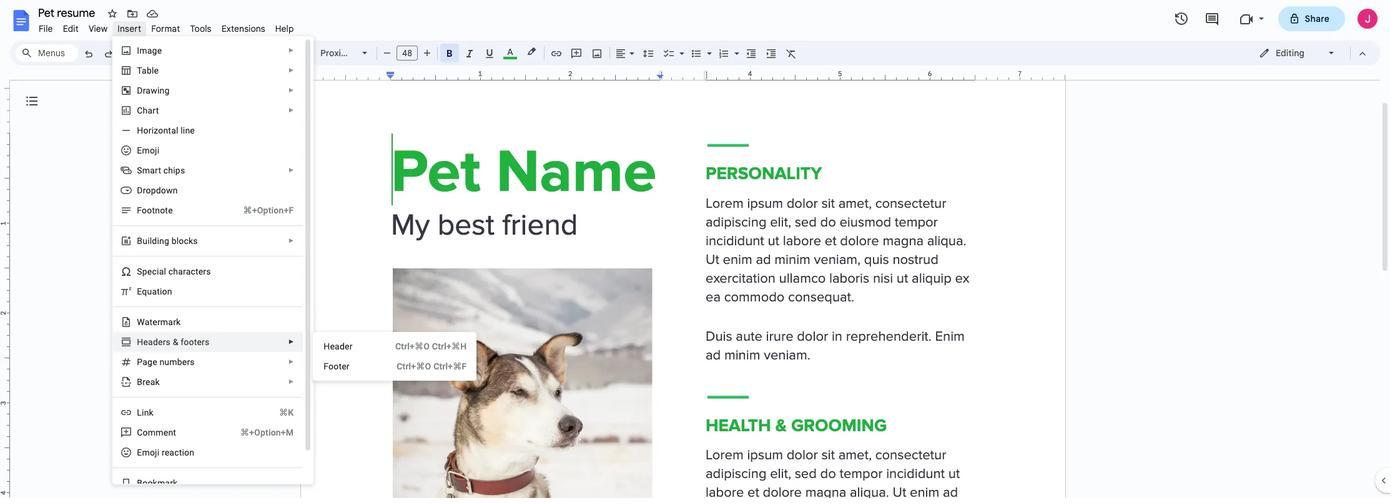 Task type: describe. For each thing, give the bounding box(es) containing it.
h eaders & footers
[[137, 337, 210, 347]]

ink
[[142, 408, 154, 418]]

format menu item
[[146, 21, 185, 36]]

equation e element
[[137, 287, 176, 297]]

&
[[173, 337, 178, 347]]

eader
[[330, 342, 353, 352]]

emoji for emoji 7 element
[[137, 146, 159, 156]]

e
[[153, 357, 157, 367]]

editing button
[[1251, 44, 1345, 62]]

application containing share
[[0, 0, 1391, 498]]

u
[[143, 236, 148, 246]]

mode and view toolbar
[[1250, 41, 1373, 66]]

h for eader
[[324, 342, 330, 352]]

emoji for emoji reaction
[[137, 448, 159, 458]]

ctrl+⌘o ctrl+⌘h
[[395, 342, 467, 352]]

foot
[[137, 206, 155, 216]]

headers & footers h element
[[137, 337, 213, 347]]

extensions
[[222, 23, 265, 34]]

view menu item
[[84, 21, 113, 36]]

insert menu item
[[113, 21, 146, 36]]

blocks
[[172, 236, 198, 246]]

help
[[275, 23, 294, 34]]

m
[[148, 428, 156, 438]]

ctrl+⌘o for ctrl+⌘o ctrl+⌘f
[[397, 362, 431, 372]]

5 ► from the top
[[288, 167, 294, 174]]

bookmark b element
[[137, 478, 181, 488]]

e quation
[[137, 287, 172, 297]]

n
[[155, 206, 160, 216]]

► for d rawing
[[288, 87, 294, 94]]

ial
[[157, 267, 166, 277]]

t
[[137, 66, 142, 76]]

spe c ial characters
[[137, 267, 211, 277]]

reaction
[[162, 448, 194, 458]]

footer f element
[[324, 362, 353, 372]]

izontal
[[152, 126, 178, 136]]

share button
[[1278, 6, 1346, 31]]

chart
[[137, 106, 159, 116]]

e
[[137, 287, 142, 297]]

⌘+option+f
[[243, 206, 294, 216]]

co m ment
[[137, 428, 176, 438]]

watermark
[[137, 317, 181, 327]]

⌘k element
[[264, 407, 294, 419]]

eaders
[[143, 337, 171, 347]]

mage
[[140, 46, 162, 56]]

line
[[181, 126, 195, 136]]

g
[[147, 357, 153, 367]]

smart
[[137, 166, 161, 176]]

pa g e numbers
[[137, 357, 195, 367]]

format
[[151, 23, 180, 34]]

proxima
[[320, 47, 354, 59]]

Rename text field
[[34, 5, 102, 20]]

i
[[137, 46, 140, 56]]

file menu item
[[34, 21, 58, 36]]

smart chips
[[137, 166, 185, 176]]

ctrl+⌘o for ctrl+⌘o ctrl+⌘h
[[395, 342, 430, 352]]

b ookmark
[[137, 478, 178, 488]]

spe
[[137, 267, 152, 277]]

⌘+option+f element
[[228, 204, 294, 217]]

emoji reaction 5 element
[[137, 448, 198, 458]]

b u ilding blocks
[[137, 236, 198, 246]]

► for e numbers
[[288, 359, 294, 365]]

insert image image
[[590, 44, 604, 62]]

nova
[[356, 47, 377, 59]]

d
[[137, 86, 143, 96]]

d rawing
[[137, 86, 170, 96]]

table t element
[[137, 66, 163, 76]]

footnote n element
[[137, 206, 177, 216]]

Font size text field
[[397, 46, 417, 61]]

ho
[[137, 126, 148, 136]]

proxima nova option
[[320, 44, 377, 62]]

insert
[[118, 23, 141, 34]]

extensions menu item
[[217, 21, 270, 36]]

ooter
[[329, 362, 350, 372]]

i mage
[[137, 46, 162, 56]]

text color image
[[503, 44, 517, 59]]

main toolbar
[[77, 0, 801, 485]]



Task type: locate. For each thing, give the bounding box(es) containing it.
quation
[[142, 287, 172, 297]]

Font size field
[[397, 46, 423, 61]]

foot n ote
[[137, 206, 173, 216]]

left margin image
[[301, 71, 394, 80]]

1 vertical spatial b
[[137, 478, 143, 488]]

ote
[[160, 206, 173, 216]]

4 ► from the top
[[288, 107, 294, 114]]

application
[[0, 0, 1391, 498]]

ctrl+⌘h
[[432, 342, 467, 352]]

link l element
[[137, 408, 157, 418]]

0 vertical spatial ctrl+⌘o
[[395, 342, 430, 352]]

h for eaders
[[137, 337, 143, 347]]

drawing d element
[[137, 86, 173, 96]]

1 emoji from the top
[[137, 146, 159, 156]]

horizontal line r element
[[137, 126, 199, 136]]

help menu item
[[270, 21, 299, 36]]

rawing
[[143, 86, 170, 96]]

► for brea k
[[288, 379, 294, 385]]

share
[[1305, 13, 1330, 24]]

ctrl+⌘o up ctrl+⌘o ctrl+⌘f element
[[395, 342, 430, 352]]

menu bar banner
[[0, 0, 1391, 498]]

ctrl+⌘o inside ctrl+⌘o ctrl+⌘f element
[[397, 362, 431, 372]]

highlight color image
[[525, 44, 538, 59]]

1 vertical spatial ctrl+⌘o
[[397, 362, 431, 372]]

h
[[137, 337, 143, 347], [324, 342, 330, 352]]

►
[[288, 47, 294, 54], [288, 67, 294, 74], [288, 87, 294, 94], [288, 107, 294, 114], [288, 167, 294, 174], [288, 237, 294, 244], [288, 339, 294, 345], [288, 359, 294, 365], [288, 379, 294, 385]]

watermark j element
[[137, 317, 185, 327]]

ment
[[156, 428, 176, 438]]

b for ookmark
[[137, 478, 143, 488]]

ctrl+⌘o ctrl+⌘f
[[397, 362, 467, 372]]

1 horizontal spatial h
[[324, 342, 330, 352]]

9 ► from the top
[[288, 379, 294, 385]]

2 ► from the top
[[288, 67, 294, 74]]

► for h eaders & footers
[[288, 339, 294, 345]]

h up pa
[[137, 337, 143, 347]]

b left ilding
[[137, 236, 143, 246]]

8 ► from the top
[[288, 359, 294, 365]]

ctrl+⌘o inside ctrl+⌘o ctrl+⌘h element
[[395, 342, 430, 352]]

ctrl+⌘o ctrl+⌘h element
[[380, 340, 467, 353]]

pa
[[137, 357, 147, 367]]

menu
[[108, 0, 314, 493], [313, 332, 477, 381]]

b for u
[[137, 236, 143, 246]]

top margin image
[[0, 43, 9, 136]]

ctrl+⌘o down ctrl+⌘o ctrl+⌘h element
[[397, 362, 431, 372]]

brea
[[137, 377, 155, 387]]

f ooter
[[324, 362, 350, 372]]

comment m element
[[137, 428, 180, 438]]

7 ► from the top
[[288, 339, 294, 345]]

2 b from the top
[[137, 478, 143, 488]]

emoji up smart
[[137, 146, 159, 156]]

edit
[[63, 23, 79, 34]]

emoji down m
[[137, 448, 159, 458]]

ctrl+⌘f
[[434, 362, 467, 372]]

tools
[[190, 23, 212, 34]]

header h element
[[324, 342, 356, 352]]

b
[[137, 236, 143, 246], [137, 478, 143, 488]]

ookmark
[[143, 478, 178, 488]]

numbers
[[160, 357, 195, 367]]

0 vertical spatial b
[[137, 236, 143, 246]]

break k element
[[137, 377, 164, 387]]

menu bar inside menu bar banner
[[34, 16, 299, 37]]

ho r izontal line
[[137, 126, 195, 136]]

dropdown 6 element
[[137, 186, 182, 196]]

⌘+option+m
[[240, 428, 294, 438]]

h up f
[[324, 342, 330, 352]]

view
[[89, 23, 108, 34]]

brea k
[[137, 377, 160, 387]]

image i element
[[137, 46, 166, 56]]

► for ilding blocks
[[288, 237, 294, 244]]

t able
[[137, 66, 159, 76]]

0 vertical spatial emoji
[[137, 146, 159, 156]]

c
[[152, 267, 157, 277]]

► for i mage
[[288, 47, 294, 54]]

6 ► from the top
[[288, 237, 294, 244]]

Menus field
[[16, 44, 78, 62]]

ctrl+⌘o
[[395, 342, 430, 352], [397, 362, 431, 372]]

page numbers g element
[[137, 357, 199, 367]]

special characters c element
[[137, 267, 215, 277]]

proxima nova
[[320, 47, 377, 59]]

menu bar
[[34, 16, 299, 37]]

l ink
[[137, 408, 154, 418]]

► for t able
[[288, 67, 294, 74]]

1 b from the top
[[137, 236, 143, 246]]

menu containing i
[[108, 0, 314, 493]]

3 ► from the top
[[288, 87, 294, 94]]

⌘+option+m element
[[225, 427, 294, 439]]

file
[[39, 23, 53, 34]]

⌘k
[[279, 408, 294, 418]]

l
[[137, 408, 142, 418]]

editing
[[1276, 47, 1305, 59]]

b down emoji reaction
[[137, 478, 143, 488]]

smart chips z element
[[137, 166, 189, 176]]

ctrl+⌘o ctrl+⌘f element
[[382, 360, 467, 373]]

0 horizontal spatial h
[[137, 337, 143, 347]]

emoji reaction
[[137, 448, 194, 458]]

tools menu item
[[185, 21, 217, 36]]

1 ► from the top
[[288, 47, 294, 54]]

r
[[148, 126, 152, 136]]

dropdown
[[137, 186, 178, 196]]

k
[[155, 377, 160, 387]]

2 emoji from the top
[[137, 448, 159, 458]]

h eader
[[324, 342, 353, 352]]

menu containing h
[[313, 332, 477, 381]]

menu bar containing file
[[34, 16, 299, 37]]

1 vertical spatial emoji
[[137, 448, 159, 458]]

Star checkbox
[[104, 5, 121, 22]]

line & paragraph spacing image
[[641, 44, 656, 62]]

emoji
[[137, 146, 159, 156], [137, 448, 159, 458]]

edit menu item
[[58, 21, 84, 36]]

ilding
[[148, 236, 169, 246]]

emoji 7 element
[[137, 146, 163, 156]]

footers
[[181, 337, 210, 347]]

chart q element
[[137, 106, 163, 116]]

f
[[324, 362, 329, 372]]

building blocks u element
[[137, 236, 202, 246]]

able
[[142, 66, 159, 76]]

co
[[137, 428, 148, 438]]

right margin image
[[972, 71, 1065, 80]]

chips
[[164, 166, 185, 176]]

characters
[[168, 267, 211, 277]]



Task type: vqa. For each thing, say whether or not it's contained in the screenshot.


